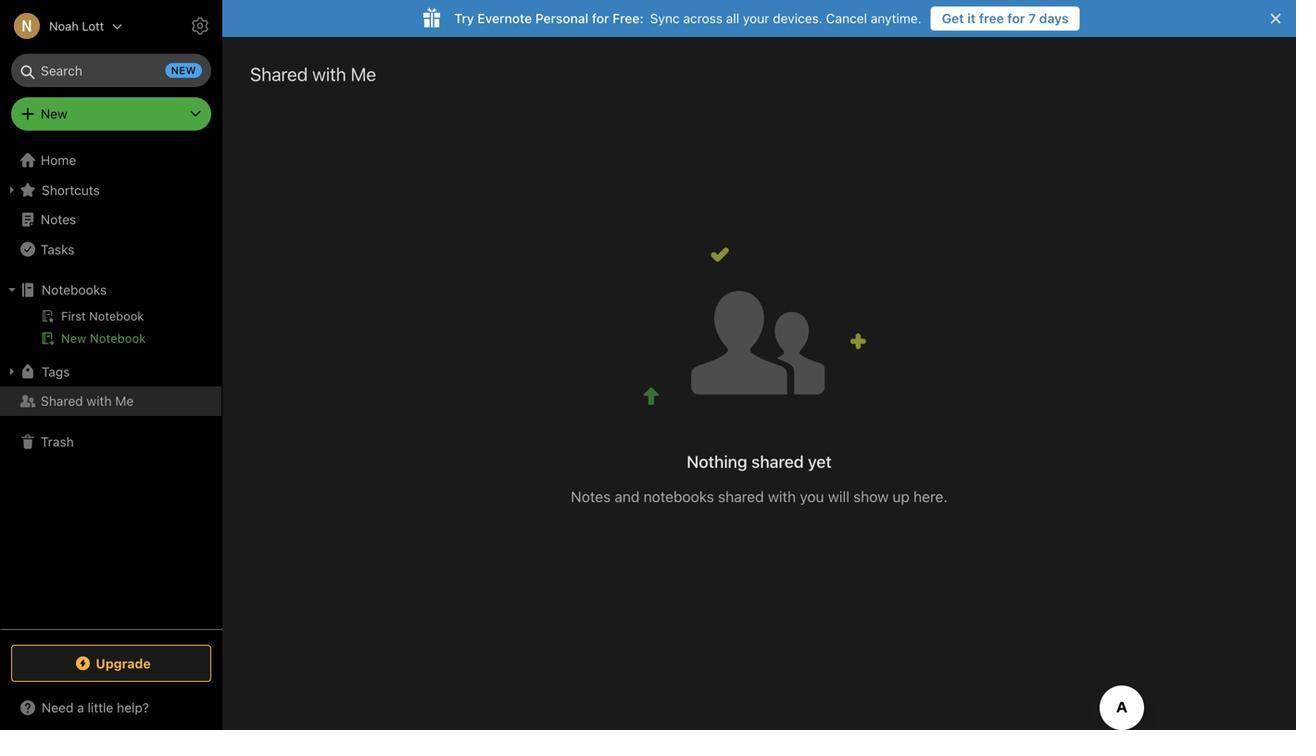 Task type: locate. For each thing, give the bounding box(es) containing it.
Account field
[[0, 7, 123, 44]]

notes up "tasks"
[[41, 212, 76, 227]]

new up home at the top of page
[[41, 106, 67, 121]]

new for new notebook
[[61, 331, 87, 345]]

for for 7
[[1008, 11, 1026, 26]]

little
[[88, 700, 113, 716]]

0 vertical spatial me
[[351, 63, 376, 85]]

with
[[312, 63, 346, 85], [87, 393, 112, 409], [768, 488, 796, 506]]

0 horizontal spatial notes
[[41, 212, 76, 227]]

0 vertical spatial shared
[[250, 63, 308, 85]]

shared up notes and notebooks shared with you will show up here.
[[752, 452, 804, 472]]

1 horizontal spatial with
[[312, 63, 346, 85]]

notebooks
[[644, 488, 715, 506]]

1 horizontal spatial for
[[1008, 11, 1026, 26]]

2 for from the left
[[1008, 11, 1026, 26]]

trash
[[41, 434, 74, 450]]

it
[[968, 11, 976, 26]]

2 horizontal spatial with
[[768, 488, 796, 506]]

new inside button
[[61, 331, 87, 345]]

0 vertical spatial new
[[41, 106, 67, 121]]

lott
[[82, 19, 104, 33]]

0 vertical spatial with
[[312, 63, 346, 85]]

1 horizontal spatial shared
[[250, 63, 308, 85]]

show
[[854, 488, 889, 506]]

1 vertical spatial shared
[[718, 488, 764, 506]]

me
[[351, 63, 376, 85], [115, 393, 134, 409]]

free
[[980, 11, 1005, 26]]

shared inside 'element'
[[250, 63, 308, 85]]

new notebook
[[61, 331, 146, 345]]

noah
[[49, 19, 79, 33]]

1 vertical spatial new
[[61, 331, 87, 345]]

new
[[41, 106, 67, 121], [61, 331, 87, 345]]

free:
[[613, 11, 644, 26]]

0 vertical spatial shared
[[752, 452, 804, 472]]

0 horizontal spatial with
[[87, 393, 112, 409]]

your
[[743, 11, 770, 26]]

new up tags
[[61, 331, 87, 345]]

notebooks link
[[0, 275, 222, 305]]

home link
[[0, 146, 222, 175]]

shortcuts
[[42, 182, 100, 198]]

0 horizontal spatial me
[[115, 393, 134, 409]]

new button
[[11, 97, 211, 131]]

evernote
[[478, 11, 532, 26]]

shared down nothing shared yet
[[718, 488, 764, 506]]

shared
[[752, 452, 804, 472], [718, 488, 764, 506]]

shortcuts button
[[0, 175, 222, 205]]

tags
[[42, 364, 70, 379]]

new for new
[[41, 106, 67, 121]]

1 vertical spatial me
[[115, 393, 134, 409]]

new inside popup button
[[41, 106, 67, 121]]

try
[[455, 11, 474, 26]]

for left free:
[[592, 11, 609, 26]]

new notebook button
[[0, 327, 222, 349]]

1 horizontal spatial notes
[[571, 488, 611, 506]]

home
[[41, 152, 76, 168]]

trash link
[[0, 427, 222, 457]]

notes left and
[[571, 488, 611, 506]]

1 horizontal spatial shared with me
[[250, 63, 376, 85]]

0 horizontal spatial shared with me
[[41, 393, 134, 409]]

1 vertical spatial shared
[[41, 393, 83, 409]]

0 vertical spatial notes
[[41, 212, 76, 227]]

tags button
[[0, 357, 222, 387]]

sync
[[650, 11, 680, 26]]

1 horizontal spatial me
[[351, 63, 376, 85]]

1 vertical spatial notes
[[571, 488, 611, 506]]

all
[[726, 11, 740, 26]]

for left 7
[[1008, 11, 1026, 26]]

shared
[[250, 63, 308, 85], [41, 393, 83, 409]]

tree containing home
[[0, 146, 222, 628]]

for
[[592, 11, 609, 26], [1008, 11, 1026, 26]]

0 horizontal spatial for
[[592, 11, 609, 26]]

notebook
[[90, 331, 146, 345]]

upgrade
[[96, 656, 151, 671]]

tasks button
[[0, 235, 222, 264]]

tasks
[[41, 242, 75, 257]]

expand notebooks image
[[5, 283, 19, 298]]

shared with me link
[[0, 387, 222, 416]]

notes inside shared with me 'element'
[[571, 488, 611, 506]]

notebooks
[[42, 282, 107, 298]]

nothing shared yet
[[687, 452, 832, 472]]

click to collapse image
[[216, 696, 229, 718]]

tree
[[0, 146, 222, 628]]

shared with me
[[250, 63, 376, 85], [41, 393, 134, 409]]

notes
[[41, 212, 76, 227], [571, 488, 611, 506]]

for inside button
[[1008, 11, 1026, 26]]

expand tags image
[[5, 364, 19, 379]]

0 vertical spatial shared with me
[[250, 63, 376, 85]]

1 for from the left
[[592, 11, 609, 26]]

need a little help?
[[42, 700, 149, 716]]



Task type: vqa. For each thing, say whether or not it's contained in the screenshot.
the Script Handwritten
no



Task type: describe. For each thing, give the bounding box(es) containing it.
will
[[828, 488, 850, 506]]

1 vertical spatial shared with me
[[41, 393, 134, 409]]

7
[[1029, 11, 1036, 26]]

yet
[[808, 452, 832, 472]]

settings image
[[189, 15, 211, 37]]

WHAT'S NEW field
[[0, 693, 222, 723]]

upgrade button
[[11, 645, 211, 682]]

days
[[1040, 11, 1069, 26]]

2 vertical spatial with
[[768, 488, 796, 506]]

across
[[684, 11, 723, 26]]

shared with me element
[[222, 37, 1297, 730]]

get
[[942, 11, 965, 26]]

try evernote personal for free: sync across all your devices. cancel anytime.
[[455, 11, 922, 26]]

you
[[800, 488, 825, 506]]

notes link
[[0, 205, 222, 235]]

new
[[171, 64, 197, 76]]

notes for notes and notebooks shared with you will show up here.
[[571, 488, 611, 506]]

new search field
[[24, 54, 202, 87]]

and
[[615, 488, 640, 506]]

need
[[42, 700, 74, 716]]

get it free for 7 days
[[942, 11, 1069, 26]]

notes and notebooks shared with you will show up here.
[[571, 488, 948, 506]]

shared with me inside 'element'
[[250, 63, 376, 85]]

personal
[[536, 11, 589, 26]]

here.
[[914, 488, 948, 506]]

for for free:
[[592, 11, 609, 26]]

Search text field
[[24, 54, 198, 87]]

anytime.
[[871, 11, 922, 26]]

up
[[893, 488, 910, 506]]

a
[[77, 700, 84, 716]]

get it free for 7 days button
[[931, 6, 1080, 31]]

me inside 'element'
[[351, 63, 376, 85]]

notes for notes
[[41, 212, 76, 227]]

1 vertical spatial with
[[87, 393, 112, 409]]

nothing
[[687, 452, 748, 472]]

devices.
[[773, 11, 823, 26]]

new notebook group
[[0, 305, 222, 357]]

0 horizontal spatial shared
[[41, 393, 83, 409]]

help?
[[117, 700, 149, 716]]

noah lott
[[49, 19, 104, 33]]

cancel
[[826, 11, 868, 26]]



